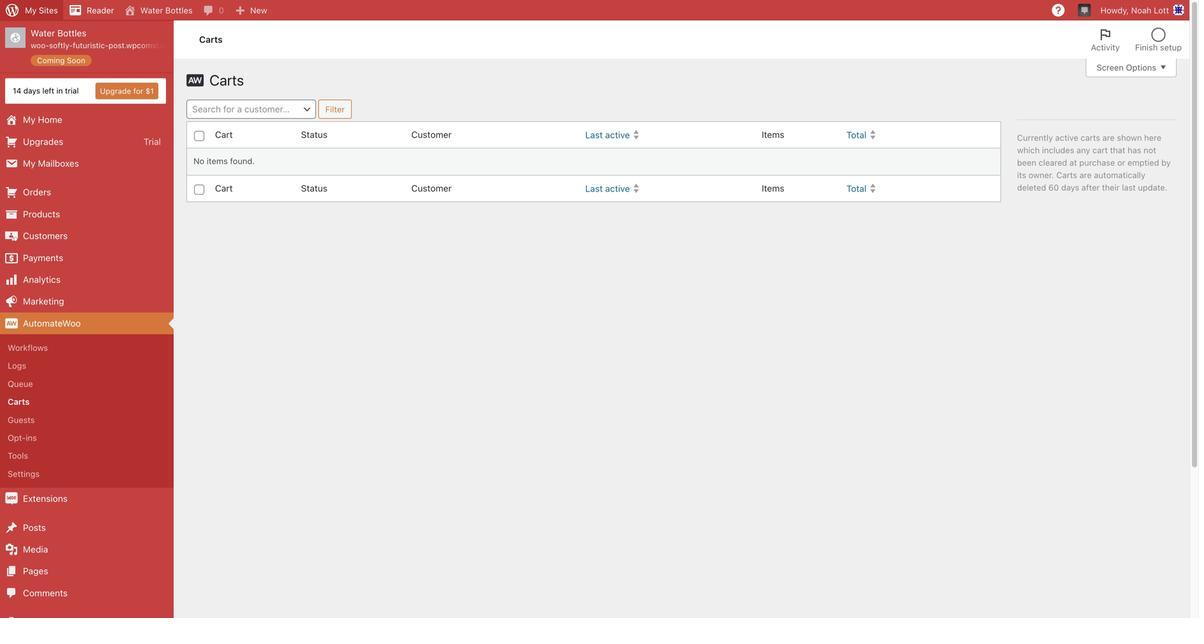 Task type: locate. For each thing, give the bounding box(es) containing it.
0 horizontal spatial days
[[23, 86, 40, 95]]

are up the cart
[[1103, 133, 1115, 142]]

1 total link from the top
[[841, 123, 915, 146]]

cart up "no items found."
[[215, 129, 233, 140]]

1 last from the top
[[585, 130, 603, 140]]

1 cart from the top
[[215, 129, 233, 140]]

1 vertical spatial are
[[1080, 170, 1092, 180]]

logs link
[[0, 357, 174, 375]]

1 vertical spatial water
[[31, 28, 55, 38]]

1 vertical spatial my
[[23, 114, 35, 125]]

lott
[[1154, 5, 1169, 15]]

2 vertical spatial my
[[23, 158, 35, 169]]

carts down at
[[1056, 170, 1077, 180]]

here
[[1144, 133, 1162, 142]]

cart
[[215, 129, 233, 140], [215, 183, 233, 193]]

upgrade for $1
[[100, 87, 154, 96]]

None submit
[[318, 100, 352, 119]]

0 horizontal spatial are
[[1080, 170, 1092, 180]]

2 total from the top
[[846, 183, 867, 194]]

mailboxes
[[38, 158, 79, 169]]

last active link
[[580, 123, 755, 146], [580, 177, 755, 200]]

bottles left 0 link
[[165, 5, 193, 15]]

search for a customer…
[[192, 104, 290, 114]]

2 customer from the top
[[411, 183, 452, 193]]

my down "upgrades"
[[23, 158, 35, 169]]

noah
[[1131, 5, 1152, 15]]

includes
[[1042, 145, 1074, 155]]

0 vertical spatial water
[[140, 5, 163, 15]]

automatewoo
[[23, 318, 81, 328]]

days right 60
[[1061, 183, 1079, 192]]

upgrade for $1 button
[[95, 83, 158, 99]]

water
[[140, 5, 163, 15], [31, 28, 55, 38]]

carts down queue
[[8, 397, 30, 406]]

finish setup
[[1135, 42, 1182, 52]]

0 vertical spatial total link
[[841, 123, 915, 146]]

for left a
[[223, 104, 235, 114]]

post.wpcomstaging.com
[[109, 41, 197, 50]]

2 cart from the top
[[215, 183, 233, 193]]

has
[[1128, 145, 1141, 155]]

customer for 1st last active link from the top
[[411, 129, 452, 140]]

not
[[1144, 145, 1156, 155]]

my inside the toolbar navigation
[[25, 5, 37, 15]]

carts
[[199, 34, 223, 45], [209, 72, 244, 89], [1056, 170, 1077, 180], [8, 397, 30, 406]]

1 vertical spatial total link
[[841, 177, 915, 200]]

opt-ins
[[8, 433, 37, 443]]

my left home
[[23, 114, 35, 125]]

products link
[[0, 203, 174, 225]]

1 horizontal spatial for
[[223, 104, 235, 114]]

pages
[[23, 566, 48, 576]]

total
[[846, 130, 867, 140], [846, 183, 867, 194]]

items for 1st last active link from the bottom
[[762, 183, 784, 193]]

2 last active link from the top
[[580, 177, 755, 200]]

media
[[23, 544, 48, 555]]

1 vertical spatial total
[[846, 183, 867, 194]]

0 vertical spatial items
[[762, 129, 784, 140]]

bottles up softly-
[[57, 28, 86, 38]]

0 horizontal spatial for
[[133, 87, 143, 96]]

1 horizontal spatial water
[[140, 5, 163, 15]]

0 horizontal spatial bottles
[[57, 28, 86, 38]]

last active
[[585, 130, 630, 140], [585, 183, 630, 194]]

1 vertical spatial last active
[[585, 183, 630, 194]]

2 total link from the top
[[841, 177, 915, 200]]

in
[[56, 86, 63, 95]]

tab list
[[1083, 20, 1190, 59]]

activity
[[1091, 42, 1120, 52]]

0 vertical spatial last
[[585, 130, 603, 140]]

active for total link associated with 1st last active link from the top
[[605, 130, 630, 140]]

workflows
[[8, 343, 48, 352]]

0 vertical spatial last active
[[585, 130, 630, 140]]

2 items from the top
[[762, 183, 784, 193]]

1 vertical spatial days
[[1061, 183, 1079, 192]]

bottles inside water bottles woo-softly-futuristic-post.wpcomstaging.com coming soon
[[57, 28, 86, 38]]

0 horizontal spatial water
[[31, 28, 55, 38]]

total link for 1st last active link from the top
[[841, 123, 915, 146]]

status
[[301, 129, 327, 140], [301, 183, 327, 193]]

cart down "no items found."
[[215, 183, 233, 193]]

comments
[[23, 588, 68, 598]]

for inside upgrade for $1 button
[[133, 87, 143, 96]]

extensions
[[23, 493, 68, 504]]

customers
[[23, 231, 68, 241]]

water inside the toolbar navigation
[[140, 5, 163, 15]]

1 vertical spatial items
[[762, 183, 784, 193]]

customers link
[[0, 225, 174, 247]]

for for upgrade
[[133, 87, 143, 96]]

0 vertical spatial customer
[[411, 129, 452, 140]]

emptied
[[1128, 158, 1159, 167]]

at
[[1070, 158, 1077, 167]]

1 vertical spatial for
[[223, 104, 235, 114]]

customer
[[411, 129, 452, 140], [411, 183, 452, 193]]

1 vertical spatial customer
[[411, 183, 452, 193]]

my for my home
[[23, 114, 35, 125]]

cart for 1st last active link from the bottom
[[215, 183, 233, 193]]

bottles inside water bottles link
[[165, 5, 193, 15]]

customer for 1st last active link from the bottom
[[411, 183, 452, 193]]

0 vertical spatial my
[[25, 5, 37, 15]]

last for 1st last active link from the top
[[585, 130, 603, 140]]

cart for 1st last active link from the top
[[215, 129, 233, 140]]

search
[[192, 104, 221, 114]]

1 horizontal spatial days
[[1061, 183, 1079, 192]]

my left "sites" at the left of the page
[[25, 5, 37, 15]]

pages link
[[0, 560, 174, 582]]

for
[[133, 87, 143, 96], [223, 104, 235, 114]]

water up the post.wpcomstaging.com
[[140, 5, 163, 15]]

0 vertical spatial status
[[301, 129, 327, 140]]

opt-ins link
[[0, 429, 174, 447]]

my for my sites
[[25, 5, 37, 15]]

0 vertical spatial are
[[1103, 133, 1115, 142]]

None checkbox
[[194, 131, 204, 141], [194, 185, 204, 195], [194, 131, 204, 141], [194, 185, 204, 195]]

are up after
[[1080, 170, 1092, 180]]

sites
[[39, 5, 58, 15]]

marketing link
[[0, 291, 174, 312]]

1 vertical spatial last
[[585, 183, 603, 194]]

1 horizontal spatial bottles
[[165, 5, 193, 15]]

1 customer from the top
[[411, 129, 452, 140]]

water for water bottles woo-softly-futuristic-post.wpcomstaging.com coming soon
[[31, 28, 55, 38]]

for inside search for a customer… text box
[[223, 104, 235, 114]]

activity button
[[1083, 20, 1128, 59]]

1 vertical spatial bottles
[[57, 28, 86, 38]]

1 vertical spatial last active link
[[580, 177, 755, 200]]

0 vertical spatial total
[[846, 130, 867, 140]]

0 vertical spatial for
[[133, 87, 143, 96]]

1 vertical spatial status
[[301, 183, 327, 193]]

Search for a customer… field
[[186, 100, 316, 119]]

days right 14
[[23, 86, 40, 95]]

2 last from the top
[[585, 183, 603, 194]]

carts down 0 link
[[199, 34, 223, 45]]

1 items from the top
[[762, 129, 784, 140]]

carts
[[1081, 133, 1100, 142]]

reader link
[[63, 0, 119, 20]]

analytics
[[23, 274, 61, 285]]

0 vertical spatial last active link
[[580, 123, 755, 146]]

water up "woo-"
[[31, 28, 55, 38]]

0 vertical spatial days
[[23, 86, 40, 95]]

my sites link
[[0, 0, 63, 20]]

customer…
[[244, 104, 290, 114]]

found.
[[230, 156, 255, 166]]

0 vertical spatial bottles
[[165, 5, 193, 15]]

or
[[1117, 158, 1125, 167]]

for for search
[[223, 104, 235, 114]]

1 vertical spatial cart
[[215, 183, 233, 193]]

my
[[25, 5, 37, 15], [23, 114, 35, 125], [23, 158, 35, 169]]

0 vertical spatial cart
[[215, 129, 233, 140]]

for left $1
[[133, 87, 143, 96]]

owner.
[[1029, 170, 1054, 180]]

toolbar navigation
[[0, 0, 1190, 23]]

1 horizontal spatial are
[[1103, 133, 1115, 142]]

water inside water bottles woo-softly-futuristic-post.wpcomstaging.com coming soon
[[31, 28, 55, 38]]

bottles
[[165, 5, 193, 15], [57, 28, 86, 38]]

trial
[[144, 136, 161, 147]]



Task type: describe. For each thing, give the bounding box(es) containing it.
opt-
[[8, 433, 26, 443]]

Search for a customer… text field
[[187, 100, 315, 119]]

carts inside currently active carts are shown here which includes any cart that has not been cleared at purchase or emptied by its owner. carts are automatically deleted 60 days after their last update.
[[1056, 170, 1077, 180]]

active inside currently active carts are shown here which includes any cart that has not been cleared at purchase or emptied by its owner. carts are automatically deleted 60 days after their last update.
[[1055, 133, 1078, 142]]

posts link
[[0, 517, 174, 539]]

bottles for water bottles woo-softly-futuristic-post.wpcomstaging.com coming soon
[[57, 28, 86, 38]]

products
[[23, 209, 60, 219]]

$1
[[146, 87, 154, 96]]

notification image
[[1080, 4, 1090, 15]]

water bottles link
[[119, 0, 198, 20]]

tools
[[8, 451, 28, 461]]

no items found.
[[193, 156, 255, 166]]

2 last active from the top
[[585, 183, 630, 194]]

woo-
[[31, 41, 49, 50]]

0
[[219, 5, 224, 15]]

home
[[38, 114, 62, 125]]

a
[[237, 104, 242, 114]]

shown
[[1117, 133, 1142, 142]]

howdy,
[[1101, 5, 1129, 15]]

softly-
[[49, 41, 73, 50]]

that
[[1110, 145, 1125, 155]]

been
[[1017, 158, 1036, 167]]

purchase
[[1079, 158, 1115, 167]]

bottles for water bottles
[[165, 5, 193, 15]]

its
[[1017, 170, 1026, 180]]

water bottles
[[140, 5, 193, 15]]

cart
[[1093, 145, 1108, 155]]

water for water bottles
[[140, 5, 163, 15]]

their
[[1102, 183, 1120, 192]]

payments
[[23, 252, 63, 263]]

settings link
[[0, 465, 174, 483]]

tab list containing activity
[[1083, 20, 1190, 59]]

cleared
[[1039, 158, 1067, 167]]

orders link
[[0, 181, 174, 203]]

60
[[1049, 183, 1059, 192]]

screen
[[1097, 63, 1124, 72]]

futuristic-
[[73, 41, 109, 50]]

water bottles woo-softly-futuristic-post.wpcomstaging.com coming soon
[[31, 28, 197, 65]]

items for 1st last active link from the top
[[762, 129, 784, 140]]

tools link
[[0, 447, 174, 465]]

screen options
[[1097, 63, 1156, 72]]

days inside currently active carts are shown here which includes any cart that has not been cleared at purchase or emptied by its owner. carts are automatically deleted 60 days after their last update.
[[1061, 183, 1079, 192]]

posts
[[23, 522, 46, 533]]

coming
[[37, 56, 65, 65]]

days inside main menu navigation
[[23, 86, 40, 95]]

settings
[[8, 469, 40, 479]]

media link
[[0, 539, 174, 560]]

payments link
[[0, 247, 174, 269]]

my sites
[[25, 5, 58, 15]]

screen options button
[[1086, 58, 1177, 77]]

soon
[[67, 56, 85, 65]]

1 total from the top
[[846, 130, 867, 140]]

14 days left in trial
[[13, 86, 79, 95]]

no
[[193, 156, 204, 166]]

orders
[[23, 187, 51, 197]]

0 link
[[198, 0, 229, 20]]

main menu navigation
[[0, 20, 197, 618]]

my mailboxes
[[23, 158, 79, 169]]

queue link
[[0, 375, 174, 393]]

queue
[[8, 379, 33, 388]]

workflows link
[[0, 339, 174, 357]]

howdy, noah lott
[[1101, 5, 1169, 15]]

which
[[1017, 145, 1040, 155]]

automatewoo link
[[0, 312, 174, 334]]

deleted
[[1017, 183, 1046, 192]]

items
[[207, 156, 228, 166]]

last for 1st last active link from the bottom
[[585, 183, 603, 194]]

guests
[[8, 415, 35, 424]]

guests link
[[0, 411, 174, 429]]

carts link
[[0, 393, 174, 411]]

after
[[1082, 183, 1100, 192]]

currently active carts are shown here which includes any cart that has not been cleared at purchase or emptied by its owner. carts are automatically deleted 60 days after their last update.
[[1017, 133, 1171, 192]]

options
[[1126, 63, 1156, 72]]

upgrade
[[100, 87, 131, 96]]

update.
[[1138, 183, 1168, 192]]

carts inside main menu navigation
[[8, 397, 30, 406]]

my for my mailboxes
[[23, 158, 35, 169]]

2 status from the top
[[301, 183, 327, 193]]

extensions link
[[0, 488, 174, 510]]

carts up a
[[209, 72, 244, 89]]

total link for 1st last active link from the bottom
[[841, 177, 915, 200]]

currently
[[1017, 133, 1053, 142]]

new
[[250, 5, 267, 15]]

1 status from the top
[[301, 129, 327, 140]]

my mailboxes link
[[0, 153, 174, 174]]

analytics link
[[0, 269, 174, 291]]

trial
[[65, 86, 79, 95]]

active for total link related to 1st last active link from the bottom
[[605, 183, 630, 194]]

finish setup button
[[1128, 20, 1190, 59]]

1 last active from the top
[[585, 130, 630, 140]]

1 last active link from the top
[[580, 123, 755, 146]]

any
[[1077, 145, 1090, 155]]

new link
[[229, 0, 272, 20]]

left
[[42, 86, 54, 95]]

by
[[1162, 158, 1171, 167]]

my home
[[23, 114, 62, 125]]

ins
[[26, 433, 37, 443]]

reader
[[87, 5, 114, 15]]

comments link
[[0, 582, 174, 604]]

my home link
[[0, 109, 174, 131]]



Task type: vqa. For each thing, say whether or not it's contained in the screenshot.
The Add New to the right
no



